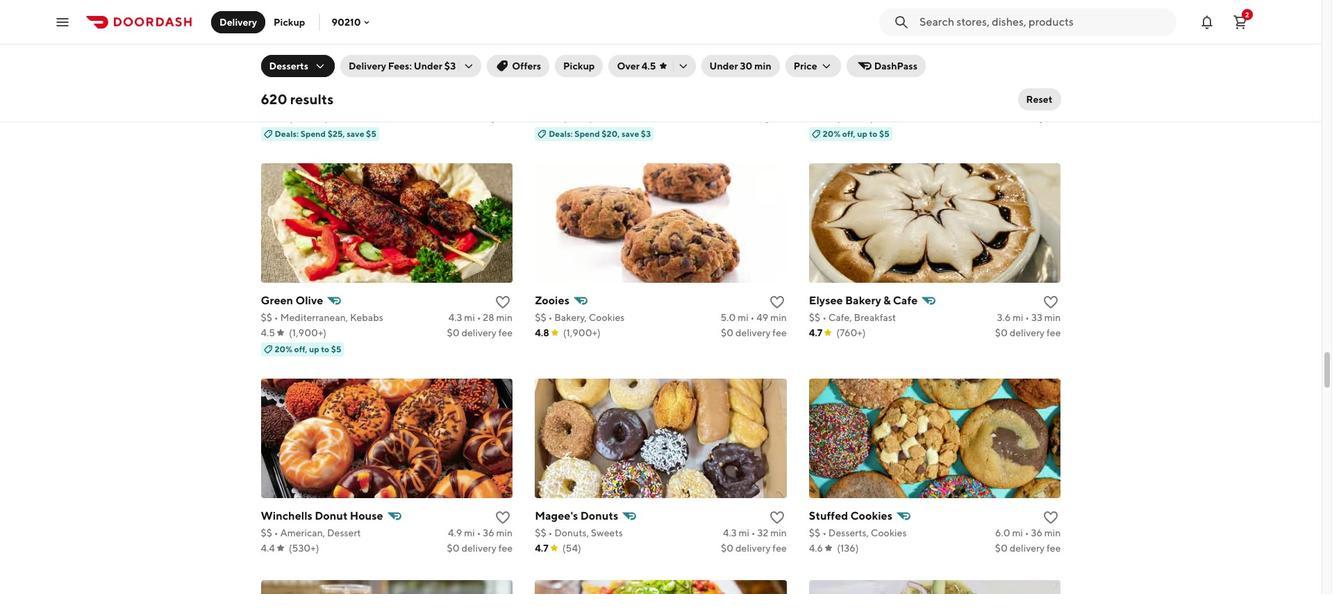 Task type: vqa. For each thing, say whether or not it's contained in the screenshot.


Task type: locate. For each thing, give the bounding box(es) containing it.
$5 down 'dashpass' button
[[880, 128, 890, 139]]

$$ down zooies
[[535, 312, 547, 323]]

to for (1,400+)
[[870, 128, 878, 139]]

36 right 4.9 in the bottom of the page
[[483, 527, 495, 538]]

1 vertical spatial off,
[[294, 344, 307, 354]]

2.3
[[997, 96, 1010, 107]]

magee's
[[535, 509, 578, 522]]

90210
[[332, 16, 361, 27]]

0 horizontal spatial 4.5
[[261, 327, 275, 338]]

$​0 for stuffed cookies
[[995, 542, 1008, 554]]

0 vertical spatial 30
[[740, 60, 753, 72]]

delivery down 3.6 mi • 33 min
[[1010, 327, 1045, 338]]

$$
[[261, 312, 272, 323], [535, 312, 547, 323], [809, 312, 821, 323], [261, 527, 272, 538], [535, 527, 547, 538], [809, 527, 821, 538]]

min
[[755, 60, 772, 72], [1045, 96, 1061, 107], [496, 312, 513, 323], [771, 312, 787, 323], [1045, 312, 1061, 323], [496, 527, 513, 538], [771, 527, 787, 538], [1045, 527, 1061, 538]]

min for zooies
[[771, 312, 787, 323]]

30 inside button
[[740, 60, 753, 72]]

1 horizontal spatial pickup
[[564, 60, 595, 72]]

$​0 delivery fee down 6.0 mi • 36 min
[[995, 542, 1061, 554]]

sweets
[[591, 527, 623, 538]]

coffee,
[[275, 96, 308, 107]]

4.4 left (530+)
[[261, 542, 275, 554]]

save
[[347, 128, 365, 139], [622, 128, 639, 139]]

delivery for delivery fees: under $3
[[349, 60, 386, 72]]

1 horizontal spatial (1,900+)
[[563, 327, 601, 338]]

offers button
[[487, 55, 550, 77]]

(1,900+) for green olive
[[289, 327, 327, 338]]

fee down 3.6 mi • 33 min
[[1047, 327, 1061, 338]]

0 vertical spatial cookies
[[589, 312, 625, 323]]

1 horizontal spatial 36
[[1031, 527, 1043, 538]]

• left 28
[[477, 312, 481, 323]]

0 vertical spatial delivery
[[220, 16, 257, 27]]

0 vertical spatial pickup button
[[265, 11, 314, 33]]

1 spend from the left
[[301, 128, 326, 139]]

0 horizontal spatial 20% off, up to $5
[[275, 344, 341, 354]]

0 horizontal spatial 4.3
[[449, 312, 462, 323]]

1 horizontal spatial save
[[622, 128, 639, 139]]

0 horizontal spatial up
[[309, 344, 319, 354]]

mi right 3.6
[[1013, 312, 1024, 323]]

up
[[858, 128, 868, 139], [309, 344, 319, 354]]

$5 for (1,900+)
[[331, 344, 341, 354]]

(920+)
[[563, 112, 593, 123]]

delivery for green olive
[[462, 327, 497, 338]]

fee down 5.0 mi • 49 min
[[773, 327, 787, 338]]

30 left price
[[740, 60, 753, 72]]

$$ • mediterranean, kebabs
[[261, 312, 383, 323]]

2 horizontal spatial $5
[[880, 128, 890, 139]]

$3 right $20, at the top of the page
[[641, 128, 651, 139]]

cookies up $$ • desserts, cookies
[[851, 509, 893, 522]]

click to add this store to your saved list image up 4.9 mi • 36 min in the bottom of the page
[[495, 509, 512, 526]]

1 vertical spatial 20%
[[275, 344, 293, 354]]

delivery down 6.0 mi • 36 min
[[1010, 542, 1045, 554]]

min inside the under 30 min button
[[755, 60, 772, 72]]

$5 right the $25,
[[366, 128, 377, 139]]

28
[[483, 312, 495, 323]]

price button
[[786, 55, 841, 77]]

delivery down 2.3 mi • 30 min
[[1010, 112, 1045, 123]]

$​0 delivery fee
[[447, 112, 513, 123], [721, 112, 787, 123], [995, 112, 1061, 123], [447, 327, 513, 338], [721, 327, 787, 338], [995, 327, 1061, 338], [447, 542, 513, 554], [721, 542, 787, 554], [995, 542, 1061, 554]]

0 vertical spatial 20% off, up to $5
[[823, 128, 890, 139]]

4.7 left (1,400+)
[[809, 112, 823, 123]]

1 horizontal spatial spend
[[575, 128, 600, 139]]

mi left 28
[[464, 312, 475, 323]]

up for (1,900+)
[[309, 344, 319, 354]]

click to add this store to your saved list image up 4.3 mi • 28 min
[[495, 294, 512, 310]]

30
[[740, 60, 753, 72], [1031, 96, 1043, 107]]

0 horizontal spatial $5
[[331, 344, 341, 354]]

elysee
[[809, 294, 843, 307]]

4.8 down $
[[261, 112, 275, 123]]

1 save from the left
[[347, 128, 365, 139]]

1 horizontal spatial 20%
[[823, 128, 841, 139]]

4.5 inside button
[[642, 60, 656, 72]]

0 vertical spatial 4.4
[[535, 112, 549, 123]]

deals: for deals: spend $25, save $5
[[275, 128, 299, 139]]

1 vertical spatial 4.3
[[723, 527, 737, 538]]

1 vertical spatial delivery
[[349, 60, 386, 72]]

1 horizontal spatial deals:
[[549, 128, 573, 139]]

4.3 left 32
[[723, 527, 737, 538]]

min right 28
[[496, 312, 513, 323]]

0 horizontal spatial 36
[[483, 527, 495, 538]]

2 save from the left
[[622, 128, 639, 139]]

save right the $25,
[[347, 128, 365, 139]]

• right 6.0
[[1025, 527, 1030, 538]]

0 horizontal spatial under
[[414, 60, 443, 72]]

20% off, up to $5 down mediterranean,
[[275, 344, 341, 354]]

(760+)
[[837, 327, 866, 338]]

peet's coffee $ • coffee, cold brew
[[261, 78, 356, 107]]

donuts,
[[555, 527, 589, 538]]

0 vertical spatial pickup
[[274, 16, 305, 27]]

4.5
[[642, 60, 656, 72], [261, 327, 275, 338]]

(1,900+) down $$ • bakery, cookies
[[563, 327, 601, 338]]

price
[[794, 60, 818, 72]]

4.7 left (54)
[[535, 542, 549, 554]]

4.5 down green in the left of the page
[[261, 327, 275, 338]]

36 right 6.0
[[1031, 527, 1043, 538]]

click to add this store to your saved list image up 4.3 mi • 32 min
[[769, 509, 786, 526]]

deals: spend $25, save $5
[[275, 128, 377, 139]]

36 for winchells donut house
[[483, 527, 495, 538]]

2 spend from the left
[[575, 128, 600, 139]]

0 horizontal spatial spend
[[301, 128, 326, 139]]

$$ down green in the left of the page
[[261, 312, 272, 323]]

deals:
[[275, 128, 299, 139], [549, 128, 573, 139]]

notification bell image
[[1199, 14, 1216, 30]]

fee down 4.9 mi • 36 min in the bottom of the page
[[499, 542, 513, 554]]

0 vertical spatial 20%
[[823, 128, 841, 139]]

magee's donuts
[[535, 509, 619, 522]]

elysee bakery & cafe
[[809, 294, 918, 307]]

$$ for elysee bakery & cafe
[[809, 312, 821, 323]]

pickup
[[274, 16, 305, 27], [564, 60, 595, 72]]

fee down 4.3 mi • 32 min
[[773, 542, 787, 554]]

0 horizontal spatial off,
[[294, 344, 307, 354]]

$$ down winchells
[[261, 527, 272, 538]]

stuffed
[[809, 509, 849, 522]]

4.8
[[261, 112, 275, 123], [535, 327, 549, 338]]

0 vertical spatial off,
[[843, 128, 856, 139]]

$25,
[[328, 128, 345, 139]]

2 deals: from the left
[[549, 128, 573, 139]]

4.8 down zooies
[[535, 327, 549, 338]]

delivery down 4.3 mi • 32 min
[[736, 542, 771, 554]]

1 (1,900+) from the left
[[289, 327, 327, 338]]

$3 right fees:
[[445, 60, 456, 72]]

1 horizontal spatial pickup button
[[555, 55, 603, 77]]

1 vertical spatial 4.8
[[535, 327, 549, 338]]

mi for winchells donut house
[[464, 527, 475, 538]]

mi for green olive
[[464, 312, 475, 323]]

mi
[[1012, 96, 1023, 107], [464, 312, 475, 323], [738, 312, 749, 323], [1013, 312, 1024, 323], [464, 527, 475, 538], [739, 527, 750, 538], [1013, 527, 1024, 538]]

pickup button up desserts
[[265, 11, 314, 33]]

min left price
[[755, 60, 772, 72]]

•
[[269, 96, 273, 107], [1024, 96, 1029, 107], [274, 312, 278, 323], [477, 312, 481, 323], [549, 312, 553, 323], [751, 312, 755, 323], [823, 312, 827, 323], [1026, 312, 1030, 323], [274, 527, 278, 538], [477, 527, 481, 538], [549, 527, 553, 538], [752, 527, 756, 538], [823, 527, 827, 538], [1025, 527, 1030, 538]]

olive
[[296, 294, 323, 307]]

cafe
[[893, 294, 918, 307]]

click to add this store to your saved list image for magee's donuts
[[769, 509, 786, 526]]

1 vertical spatial 20% off, up to $5
[[275, 344, 341, 354]]

min right 4.9 in the bottom of the page
[[496, 527, 513, 538]]

1 horizontal spatial under
[[710, 60, 738, 72]]

1 vertical spatial 4.4
[[261, 542, 275, 554]]

min right 33
[[1045, 312, 1061, 323]]

donut
[[315, 509, 348, 522]]

5.0
[[721, 312, 736, 323]]

1 vertical spatial 4.5
[[261, 327, 275, 338]]

spend down (4,900+)
[[301, 128, 326, 139]]

off,
[[843, 128, 856, 139], [294, 344, 307, 354]]

cookies for zooies
[[589, 312, 625, 323]]

0 vertical spatial 4.7
[[809, 112, 823, 123]]

min right 32
[[771, 527, 787, 538]]

1 horizontal spatial 4.3
[[723, 527, 737, 538]]

• left 49
[[751, 312, 755, 323]]

(4,900+)
[[289, 112, 329, 123]]

delivery down offers button at the top
[[462, 112, 497, 123]]

min for winchells donut house
[[496, 527, 513, 538]]

0 horizontal spatial deals:
[[275, 128, 299, 139]]

delivery
[[462, 112, 497, 123], [736, 112, 771, 123], [1010, 112, 1045, 123], [462, 327, 497, 338], [736, 327, 771, 338], [1010, 327, 1045, 338], [462, 542, 497, 554], [736, 542, 771, 554], [1010, 542, 1045, 554]]

$3
[[445, 60, 456, 72], [641, 128, 651, 139]]

1 horizontal spatial $5
[[366, 128, 377, 139]]

4.4 for (920+)
[[535, 112, 549, 123]]

1 horizontal spatial $3
[[641, 128, 651, 139]]

click to add this store to your saved list image
[[1043, 78, 1060, 95], [769, 294, 786, 310], [1043, 294, 1060, 310], [1043, 509, 1060, 526]]

$​0 delivery fee down 4.3 mi • 28 min
[[447, 327, 513, 338]]

4.7 down elysee
[[809, 327, 823, 338]]

2 vertical spatial 4.7
[[535, 542, 549, 554]]

to
[[870, 128, 878, 139], [321, 344, 329, 354]]

32
[[758, 527, 769, 538]]

20% down (1,400+)
[[823, 128, 841, 139]]

click to add this store to your saved list image
[[495, 294, 512, 310], [495, 509, 512, 526], [769, 509, 786, 526]]

4.5 right over
[[642, 60, 656, 72]]

delivery down 4.9 mi • 36 min in the bottom of the page
[[462, 542, 497, 554]]

$5 down the $$ • mediterranean, kebabs
[[331, 344, 341, 354]]

click to add this store to your saved list image for zooies
[[769, 294, 786, 310]]

click to add this store to your saved list image for stuffed cookies
[[1043, 509, 1060, 526]]

1 deals: from the left
[[275, 128, 299, 139]]

delivery fees: under $3
[[349, 60, 456, 72]]

• left 33
[[1026, 312, 1030, 323]]

36 for stuffed cookies
[[1031, 527, 1043, 538]]

deals: down (4,900+)
[[275, 128, 299, 139]]

(1,900+) for zooies
[[563, 327, 601, 338]]

1 vertical spatial up
[[309, 344, 319, 354]]

cookies
[[589, 312, 625, 323], [851, 509, 893, 522], [871, 527, 907, 538]]

1 under from the left
[[414, 60, 443, 72]]

0 vertical spatial 4.5
[[642, 60, 656, 72]]

mi right 4.9 in the bottom of the page
[[464, 527, 475, 538]]

spend
[[301, 128, 326, 139], [575, 128, 600, 139]]

4.4 left (920+)
[[535, 112, 549, 123]]

(1,900+)
[[289, 327, 327, 338], [563, 327, 601, 338]]

0 horizontal spatial save
[[347, 128, 365, 139]]

american,
[[280, 527, 325, 538]]

(1,900+) down mediterranean,
[[289, 327, 327, 338]]

4.6
[[809, 542, 823, 554]]

2 36 from the left
[[1031, 527, 1043, 538]]

49
[[757, 312, 769, 323]]

0 vertical spatial up
[[858, 128, 868, 139]]

mi right 5.0
[[738, 312, 749, 323]]

fee down 6.0 mi • 36 min
[[1047, 542, 1061, 554]]

Store search: begin typing to search for stores available on DoorDash text field
[[920, 14, 1169, 30]]

delivery for magee's donuts
[[736, 542, 771, 554]]

4.7
[[809, 112, 823, 123], [809, 327, 823, 338], [535, 542, 549, 554]]

2 (1,900+) from the left
[[563, 327, 601, 338]]

delivery button
[[211, 11, 265, 33]]

0 vertical spatial $3
[[445, 60, 456, 72]]

min right 2.3
[[1045, 96, 1061, 107]]

0 horizontal spatial 4.8
[[261, 112, 275, 123]]

pickup button left over
[[555, 55, 603, 77]]

save right $20, at the top of the page
[[622, 128, 639, 139]]

pickup button
[[265, 11, 314, 33], [555, 55, 603, 77]]

$​0 delivery fee for elysee bakery & cafe
[[995, 327, 1061, 338]]

0 horizontal spatial to
[[321, 344, 329, 354]]

delivery for zooies
[[736, 327, 771, 338]]

0 horizontal spatial 20%
[[275, 344, 293, 354]]

20% off, up to $5 down (1,400+)
[[823, 128, 890, 139]]

1 36 from the left
[[483, 527, 495, 538]]

delivery inside delivery button
[[220, 16, 257, 27]]

0 horizontal spatial (1,900+)
[[289, 327, 327, 338]]

$5
[[366, 128, 377, 139], [880, 128, 890, 139], [331, 344, 341, 354]]

up down (1,400+)
[[858, 128, 868, 139]]

1 horizontal spatial delivery
[[349, 60, 386, 72]]

(54)
[[563, 542, 581, 554]]

36
[[483, 527, 495, 538], [1031, 527, 1043, 538]]

winchells
[[261, 509, 313, 522]]

• right 4.9 in the bottom of the page
[[477, 527, 481, 538]]

house
[[350, 509, 383, 522]]

2 vertical spatial cookies
[[871, 527, 907, 538]]

$$ • desserts, cookies
[[809, 527, 907, 538]]

click to add this store to your saved list image up 5.0 mi • 49 min
[[769, 294, 786, 310]]

$​0 delivery fee down 4.9 mi • 36 min in the bottom of the page
[[447, 542, 513, 554]]

$​0 for winchells donut house
[[447, 542, 460, 554]]

&
[[884, 294, 891, 307]]

click to add this store to your saved list image for winchells donut house
[[495, 509, 512, 526]]

0 horizontal spatial 30
[[740, 60, 753, 72]]

delivery for delivery
[[220, 16, 257, 27]]

1 horizontal spatial up
[[858, 128, 868, 139]]

desserts,
[[829, 527, 869, 538]]

$​0 delivery fee down 'under 30 min'
[[721, 112, 787, 123]]

1 vertical spatial 4.7
[[809, 327, 823, 338]]

4.3 for magee's donuts
[[723, 527, 737, 538]]

mi right 6.0
[[1013, 527, 1024, 538]]

under
[[414, 60, 443, 72], [710, 60, 738, 72]]

6.0
[[996, 527, 1011, 538]]

1 horizontal spatial 20% off, up to $5
[[823, 128, 890, 139]]

1 vertical spatial cookies
[[851, 509, 893, 522]]

$$ for green olive
[[261, 312, 272, 323]]

1 horizontal spatial 30
[[1031, 96, 1043, 107]]

0 horizontal spatial 4.4
[[261, 542, 275, 554]]

• right $
[[269, 96, 273, 107]]

off, down (1,400+)
[[843, 128, 856, 139]]

2 under from the left
[[710, 60, 738, 72]]

min for elysee bakery & cafe
[[1045, 312, 1061, 323]]

pickup up desserts
[[274, 16, 305, 27]]

1 horizontal spatial 4.4
[[535, 112, 549, 123]]

20% off, up to $5
[[823, 128, 890, 139], [275, 344, 341, 354]]

4.4
[[535, 112, 549, 123], [261, 542, 275, 554]]

fee down 4.3 mi • 28 min
[[499, 327, 513, 338]]

kebabs
[[350, 312, 383, 323]]

cookies right desserts,
[[871, 527, 907, 538]]

20%
[[823, 128, 841, 139], [275, 344, 293, 354]]

stuffed cookies
[[809, 509, 893, 522]]

0 horizontal spatial pickup
[[274, 16, 305, 27]]

to down (1,400+)
[[870, 128, 878, 139]]

1 horizontal spatial 4.5
[[642, 60, 656, 72]]

click to add this store to your saved list image up 3.6 mi • 33 min
[[1043, 294, 1060, 310]]

0 vertical spatial 4.8
[[261, 112, 275, 123]]

0 horizontal spatial delivery
[[220, 16, 257, 27]]

delivery
[[220, 16, 257, 27], [349, 60, 386, 72]]

$​0
[[447, 112, 460, 123], [721, 112, 734, 123], [995, 112, 1008, 123], [447, 327, 460, 338], [721, 327, 734, 338], [995, 327, 1008, 338], [447, 542, 460, 554], [721, 542, 734, 554], [995, 542, 1008, 554]]

1 horizontal spatial off,
[[843, 128, 856, 139]]

1 vertical spatial to
[[321, 344, 329, 354]]

to for (1,900+)
[[321, 344, 329, 354]]

1 horizontal spatial to
[[870, 128, 878, 139]]

2.3 mi • 30 min
[[997, 96, 1061, 107]]

1 horizontal spatial 4.8
[[535, 327, 549, 338]]

$​0 delivery fee down 5.0 mi • 49 min
[[721, 327, 787, 338]]

20% down mediterranean,
[[275, 344, 293, 354]]

$$ • american, dessert
[[261, 527, 361, 538]]

0 horizontal spatial pickup button
[[265, 11, 314, 33]]

cookies right the bakery,
[[589, 312, 625, 323]]

click to add this store to your saved list image up 6.0 mi • 36 min
[[1043, 509, 1060, 526]]

20% for (1,900+)
[[275, 344, 293, 354]]

pickup left over
[[564, 60, 595, 72]]

dessert
[[327, 527, 361, 538]]

0 vertical spatial to
[[870, 128, 878, 139]]

to down the $$ • mediterranean, kebabs
[[321, 344, 329, 354]]

deals: for deals: spend $20, save $3
[[549, 128, 573, 139]]

4.3
[[449, 312, 462, 323], [723, 527, 737, 538]]

$$ down elysee
[[809, 312, 821, 323]]

spend down (920+)
[[575, 128, 600, 139]]

30 right 2.3
[[1031, 96, 1043, 107]]

$​0 delivery fee down 4.3 mi • 32 min
[[721, 542, 787, 554]]

delivery down 4.3 mi • 28 min
[[462, 327, 497, 338]]

0 vertical spatial 4.3
[[449, 312, 462, 323]]

delivery down 5.0 mi • 49 min
[[736, 327, 771, 338]]

1 vertical spatial pickup
[[564, 60, 595, 72]]

$$ down magee's at left
[[535, 527, 547, 538]]



Task type: describe. For each thing, give the bounding box(es) containing it.
4.3 mi • 32 min
[[723, 527, 787, 538]]

$$ • bakery, cookies
[[535, 312, 625, 323]]

over 4.5 button
[[609, 55, 696, 77]]

click to add this store to your saved list image for elysee bakery & cafe
[[1043, 294, 1060, 310]]

fees:
[[388, 60, 412, 72]]

fee down price button
[[773, 112, 787, 123]]

fee down reset button
[[1047, 112, 1061, 123]]

20% for (1,400+)
[[823, 128, 841, 139]]

1 vertical spatial 30
[[1031, 96, 1043, 107]]

$$ • cafe, breakfast
[[809, 312, 896, 323]]

4.3 for green olive
[[449, 312, 462, 323]]

$
[[261, 96, 267, 107]]

3.6
[[997, 312, 1011, 323]]

fee for stuffed cookies
[[1047, 542, 1061, 554]]

$​0 for green olive
[[447, 327, 460, 338]]

delivery for elysee bakery & cafe
[[1010, 327, 1045, 338]]

20% off, up to $5 for (1,400+)
[[823, 128, 890, 139]]

1 vertical spatial pickup button
[[555, 55, 603, 77]]

under 30 min button
[[701, 55, 780, 77]]

2
[[1246, 10, 1250, 18]]

$​0 delivery fee down 2.3 mi • 30 min
[[995, 112, 1061, 123]]

green
[[261, 294, 293, 307]]

mi for zooies
[[738, 312, 749, 323]]

$​0 for magee's donuts
[[721, 542, 734, 554]]

fee for elysee bakery & cafe
[[1047, 327, 1061, 338]]

delivery down 'under 30 min'
[[736, 112, 771, 123]]

$$ for zooies
[[535, 312, 547, 323]]

90210 button
[[332, 16, 372, 27]]

$​0 delivery fee for magee's donuts
[[721, 542, 787, 554]]

winchells donut house
[[261, 509, 383, 522]]

• left cafe,
[[823, 312, 827, 323]]

$​0 delivery fee down offers button at the top
[[447, 112, 513, 123]]

under inside the under 30 min button
[[710, 60, 738, 72]]

click to add this store to your saved list image for green olive
[[495, 294, 512, 310]]

off, for (1,900+)
[[294, 344, 307, 354]]

bakery
[[846, 294, 882, 307]]

min for green olive
[[496, 312, 513, 323]]

cookies for stuffed cookies
[[871, 527, 907, 538]]

delivery for winchells donut house
[[462, 542, 497, 554]]

open menu image
[[54, 14, 71, 30]]

4.8 for (4,900+)
[[261, 112, 275, 123]]

$​0 delivery fee for stuffed cookies
[[995, 542, 1061, 554]]

min for stuffed cookies
[[1045, 527, 1061, 538]]

zooies
[[535, 294, 570, 307]]

(1,400+)
[[837, 112, 874, 123]]

save for $25,
[[347, 128, 365, 139]]

up for (1,400+)
[[858, 128, 868, 139]]

under 30 min
[[710, 60, 772, 72]]

4.9 mi • 36 min
[[448, 527, 513, 538]]

4.3 mi • 28 min
[[449, 312, 513, 323]]

6.0 mi • 36 min
[[996, 527, 1061, 538]]

mediterranean,
[[280, 312, 348, 323]]

4.4 for (530+)
[[261, 542, 275, 554]]

$​0 for zooies
[[721, 327, 734, 338]]

(136)
[[837, 542, 859, 554]]

bakery,
[[555, 312, 587, 323]]

green olive
[[261, 294, 323, 307]]

desserts button
[[261, 55, 335, 77]]

2 button
[[1227, 8, 1255, 36]]

desserts
[[269, 60, 309, 72]]

$5 for (1,400+)
[[880, 128, 890, 139]]

save for $20,
[[622, 128, 639, 139]]

donuts
[[581, 509, 619, 522]]

• left 32
[[752, 527, 756, 538]]

20% off, up to $5 for (1,900+)
[[275, 344, 341, 354]]

5.0 mi • 49 min
[[721, 312, 787, 323]]

off, for (1,400+)
[[843, 128, 856, 139]]

delivery for stuffed cookies
[[1010, 542, 1045, 554]]

cafe,
[[829, 312, 852, 323]]

$​0 for elysee bakery & cafe
[[995, 327, 1008, 338]]

dashpass
[[875, 60, 918, 72]]

brew
[[333, 96, 356, 107]]

min for magee's donuts
[[771, 527, 787, 538]]

coffee
[[295, 78, 331, 91]]

$$ for stuffed cookies
[[809, 527, 821, 538]]

1 vertical spatial $3
[[641, 128, 651, 139]]

$$ for winchells donut house
[[261, 527, 272, 538]]

620
[[261, 91, 287, 107]]

4.7 for magee's donuts
[[535, 542, 549, 554]]

results
[[290, 91, 334, 107]]

reset
[[1027, 94, 1053, 105]]

33
[[1032, 312, 1043, 323]]

3 items, open order cart image
[[1233, 14, 1249, 30]]

mi for magee's donuts
[[739, 527, 750, 538]]

mi right 2.3
[[1012, 96, 1023, 107]]

spend for $25,
[[301, 128, 326, 139]]

$$ for magee's donuts
[[535, 527, 547, 538]]

• down green in the left of the page
[[274, 312, 278, 323]]

• inside peet's coffee $ • coffee, cold brew
[[269, 96, 273, 107]]

620 results
[[261, 91, 334, 107]]

$20,
[[602, 128, 620, 139]]

0 horizontal spatial $3
[[445, 60, 456, 72]]

dashpass button
[[847, 55, 926, 77]]

fee for zooies
[[773, 327, 787, 338]]

offers
[[512, 60, 541, 72]]

deals: spend $20, save $3
[[549, 128, 651, 139]]

4.8 for (1,900+)
[[535, 327, 549, 338]]

$​0 delivery fee for winchells donut house
[[447, 542, 513, 554]]

breakfast
[[854, 312, 896, 323]]

• down winchells
[[274, 527, 278, 538]]

(530+)
[[289, 542, 319, 554]]

over 4.5
[[617, 60, 656, 72]]

reset button
[[1018, 88, 1061, 110]]

• down magee's at left
[[549, 527, 553, 538]]

$$ • donuts, sweets
[[535, 527, 623, 538]]

• down zooies
[[549, 312, 553, 323]]

fee for winchells donut house
[[499, 542, 513, 554]]

$5 for (4,900+)
[[366, 128, 377, 139]]

click to add this store to your saved list image up 2.3 mi • 30 min
[[1043, 78, 1060, 95]]

over
[[617, 60, 640, 72]]

cold
[[309, 96, 331, 107]]

$​0 delivery fee for green olive
[[447, 327, 513, 338]]

• up 4.6
[[823, 527, 827, 538]]

fee down offers button at the top
[[499, 112, 513, 123]]

fee for green olive
[[499, 327, 513, 338]]

fee for magee's donuts
[[773, 542, 787, 554]]

3.6 mi • 33 min
[[997, 312, 1061, 323]]

4.9
[[448, 527, 462, 538]]

• right 2.3
[[1024, 96, 1029, 107]]

$​0 delivery fee for zooies
[[721, 327, 787, 338]]

peet's
[[261, 78, 293, 91]]

mi for stuffed cookies
[[1013, 527, 1024, 538]]

spend for $20,
[[575, 128, 600, 139]]

4.7 for elysee bakery & cafe
[[809, 327, 823, 338]]

mi for elysee bakery & cafe
[[1013, 312, 1024, 323]]



